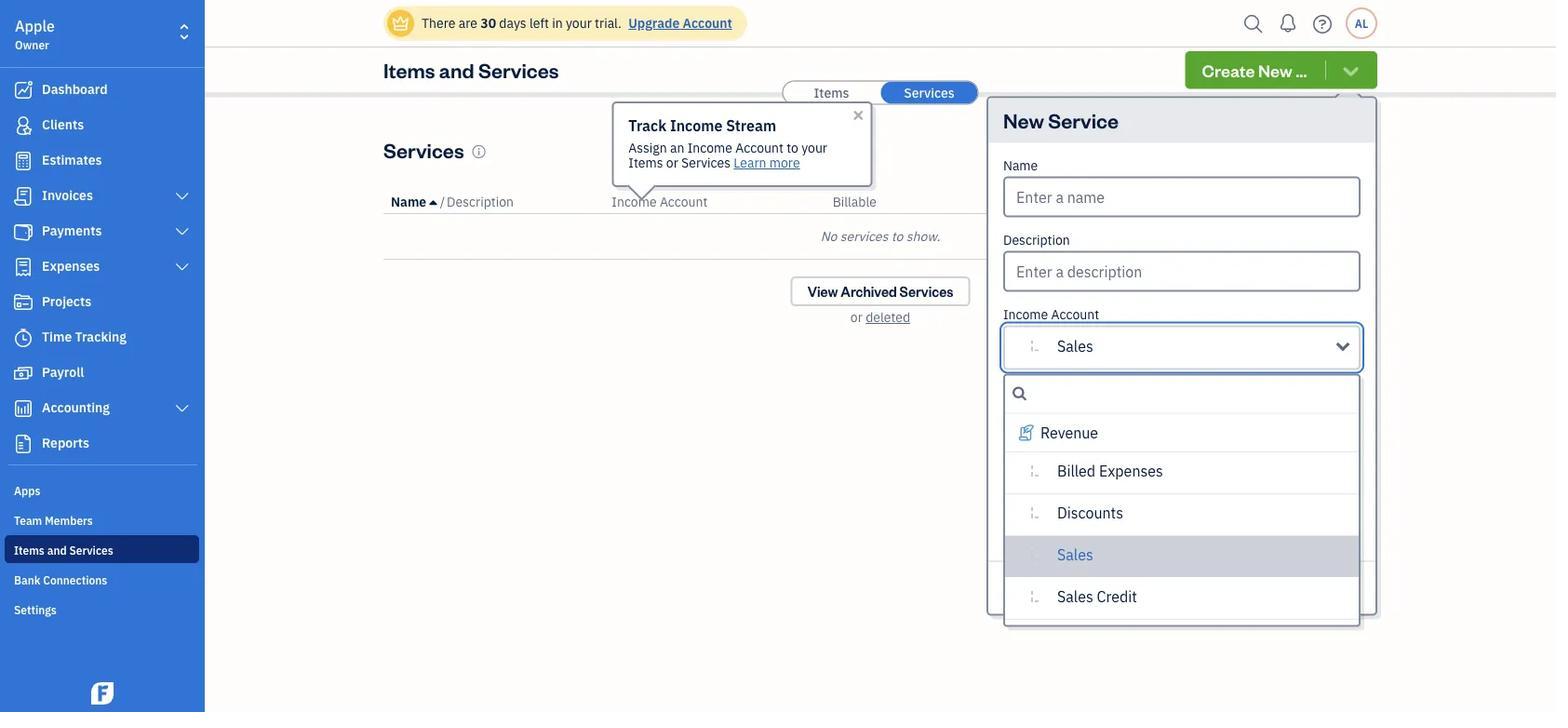 Task type: vqa. For each thing, say whether or not it's contained in the screenshot.
time
yes



Task type: describe. For each thing, give the bounding box(es) containing it.
credit
[[1097, 587, 1138, 606]]

timer image
[[12, 329, 34, 347]]

projects
[[1036, 525, 1090, 545]]

always
[[999, 193, 1040, 210]]

Search text field
[[1115, 133, 1376, 163]]

Enter a description text field
[[1004, 251, 1361, 292]]

service
[[1189, 503, 1236, 522]]

time
[[42, 328, 72, 345]]

members
[[45, 513, 93, 528]]

to right add
[[1070, 193, 1081, 210]]

view
[[808, 283, 838, 300]]

income account link
[[612, 193, 708, 210]]

estimate image
[[12, 152, 34, 170]]

add
[[1043, 193, 1067, 210]]

deleted
[[866, 309, 911, 326]]

there
[[422, 14, 456, 32]]

main element
[[0, 0, 251, 712]]

0 horizontal spatial income account
[[612, 193, 708, 210]]

your inside assign an income account to your items or services
[[802, 139, 828, 156]]

time tracking link
[[5, 321, 199, 355]]

items and services inside "main" element
[[14, 543, 113, 558]]

reports link
[[5, 427, 199, 461]]

chevron large down image for payments
[[174, 224, 191, 239]]

discounts
[[1058, 503, 1124, 522]]

create new … button
[[1186, 51, 1378, 89]]

to left show.
[[892, 228, 903, 245]]

automatically
[[1036, 503, 1128, 522]]

search image
[[1239, 10, 1269, 38]]

cancel
[[1215, 577, 1269, 599]]

new
[[1277, 503, 1305, 522]]

0 horizontal spatial your
[[566, 14, 592, 32]]

learn more
[[734, 154, 800, 171]]

always add to projects
[[999, 193, 1132, 210]]

dashboard image
[[12, 81, 34, 100]]

accounting link
[[5, 392, 199, 425]]

an
[[670, 139, 685, 156]]

name link
[[391, 193, 440, 210]]

billable link
[[833, 193, 877, 210]]

project image
[[12, 293, 34, 312]]

1 vertical spatial name
[[391, 193, 427, 210]]

expense image
[[12, 258, 34, 277]]

no
[[821, 228, 837, 245]]

description link
[[447, 193, 514, 210]]

chevron large down image
[[174, 260, 191, 275]]

stream
[[726, 116, 777, 135]]

team members
[[14, 513, 93, 528]]

revenue
[[1041, 423, 1099, 442]]

apps link
[[5, 476, 199, 504]]

…
[[1296, 59, 1307, 81]]

settings link
[[5, 595, 199, 623]]

taxes
[[1337, 193, 1370, 210]]

show.
[[906, 228, 941, 245]]

tracking
[[75, 328, 127, 345]]

0 horizontal spatial billable
[[833, 193, 877, 210]]

Enter a name text field
[[1004, 176, 1361, 217]]

track income stream
[[629, 116, 777, 135]]

create
[[1202, 59, 1255, 81]]

in
[[552, 14, 563, 32]]

projects inside "main" element
[[42, 293, 91, 310]]

estimates link
[[5, 144, 199, 178]]

invoices
[[42, 187, 93, 204]]

create new …
[[1202, 59, 1307, 81]]

check image
[[1009, 465, 1026, 484]]

always add to projects link
[[999, 193, 1132, 210]]

Search search field
[[1005, 383, 1359, 405]]

team
[[14, 513, 42, 528]]

sales button
[[1004, 325, 1361, 370]]

client image
[[12, 116, 34, 135]]

left
[[530, 14, 549, 32]]

30
[[481, 14, 496, 32]]

cancel button
[[1198, 569, 1286, 607]]

or inside assign an income account to your items or services
[[666, 154, 678, 171]]

items inside "main" element
[[14, 543, 45, 558]]

sales credit
[[1058, 587, 1138, 606]]

expenses inside "main" element
[[42, 257, 100, 275]]

there are 30 days left in your trial. upgrade account
[[422, 14, 732, 32]]

1 horizontal spatial and
[[439, 57, 474, 83]]

learn
[[734, 154, 767, 171]]

payments link
[[5, 215, 199, 249]]

track
[[629, 116, 667, 135]]

account inside assign an income account to your items or services
[[736, 139, 784, 156]]

info image
[[472, 144, 487, 159]]

settings
[[14, 602, 57, 617]]

dashboard link
[[5, 74, 199, 107]]

or inside the view archived services or deleted
[[851, 309, 863, 326]]

apple
[[15, 16, 55, 36]]

more
[[770, 154, 800, 171]]

1 horizontal spatial billable
[[1036, 463, 1086, 482]]

create new … button
[[1186, 51, 1378, 89]]

no services to show.
[[821, 228, 941, 245]]

Rate (USD) text field
[[1004, 404, 1071, 445]]

services
[[840, 228, 888, 245]]

clients
[[42, 116, 84, 133]]

report image
[[12, 435, 34, 453]]

2 / from the left
[[1330, 193, 1335, 210]]

payroll link
[[5, 357, 199, 390]]

0 vertical spatial items and services
[[384, 57, 559, 83]]

close image
[[851, 108, 866, 123]]

this
[[1161, 503, 1185, 522]]

owner
[[15, 37, 49, 52]]

sales inside 'dropdown button'
[[1058, 336, 1094, 356]]



Task type: locate. For each thing, give the bounding box(es) containing it.
name
[[1004, 156, 1038, 174], [391, 193, 427, 210]]

1 / from the left
[[440, 193, 445, 210]]

or up 'income account' link at left
[[666, 154, 678, 171]]

sales
[[1058, 336, 1094, 356], [1058, 545, 1094, 564], [1058, 587, 1094, 606]]

1 horizontal spatial your
[[802, 139, 828, 156]]

your right in
[[566, 14, 592, 32]]

bank connections link
[[5, 565, 199, 593]]

0 horizontal spatial description
[[447, 193, 514, 210]]

or down archived
[[851, 309, 863, 326]]

apps
[[14, 483, 40, 498]]

account
[[683, 14, 732, 32], [736, 139, 784, 156], [660, 193, 708, 210], [1052, 305, 1100, 323]]

0 vertical spatial description
[[447, 193, 514, 210]]

/ right caretup image
[[440, 193, 445, 210]]

1 vertical spatial expenses
[[1099, 461, 1164, 480]]

reports
[[42, 434, 89, 452]]

0 vertical spatial sales
[[1058, 336, 1094, 356]]

name up always
[[1004, 156, 1038, 174]]

income account
[[612, 193, 708, 210], [1004, 305, 1100, 323]]

billable down revenue
[[1036, 463, 1086, 482]]

estimates
[[42, 151, 102, 169]]

rate / taxes
[[1300, 193, 1370, 210]]

services inside assign an income account to your items or services
[[682, 154, 731, 171]]

projects up 'time'
[[42, 293, 91, 310]]

1 horizontal spatial projects
[[1085, 193, 1132, 210]]

save button
[[1289, 569, 1361, 607]]

invoice image
[[12, 187, 34, 206]]

rate up "rate (usd)" text field
[[1004, 384, 1030, 401]]

chevron large down image inside invoices link
[[174, 189, 191, 204]]

payments
[[42, 222, 102, 239]]

description right caretup image
[[447, 193, 514, 210]]

rate left 'taxes'
[[1300, 193, 1327, 210]]

new
[[1259, 59, 1293, 81], [1004, 107, 1044, 134]]

2 vertical spatial sales
[[1058, 587, 1094, 606]]

1 vertical spatial or
[[851, 309, 863, 326]]

apple owner
[[15, 16, 55, 52]]

2 vertical spatial chevron large down image
[[174, 401, 191, 416]]

1 horizontal spatial items and services
[[384, 57, 559, 83]]

and down "are"
[[439, 57, 474, 83]]

1 horizontal spatial or
[[851, 309, 863, 326]]

service
[[1048, 107, 1119, 134]]

new left service
[[1004, 107, 1044, 134]]

1 horizontal spatial income account
[[1004, 305, 1100, 323]]

1 horizontal spatial rate
[[1300, 193, 1327, 210]]

days
[[499, 14, 527, 32]]

/
[[440, 193, 445, 210], [1330, 193, 1335, 210]]

0 horizontal spatial new
[[1004, 107, 1044, 134]]

description down always
[[1004, 231, 1070, 248]]

info image
[[1094, 461, 1111, 484]]

2 sales from the top
[[1058, 545, 1094, 564]]

chevrondown image
[[1341, 61, 1362, 80]]

expenses link
[[5, 250, 199, 284]]

1 vertical spatial chevron large down image
[[174, 224, 191, 239]]

crown image
[[391, 13, 411, 33]]

rate for rate
[[1004, 384, 1030, 401]]

projects right add
[[1085, 193, 1132, 210]]

clients link
[[5, 109, 199, 142]]

chevron large down image
[[174, 189, 191, 204], [174, 224, 191, 239], [174, 401, 191, 416]]

payment image
[[12, 223, 34, 241]]

services
[[478, 57, 559, 83], [904, 84, 955, 101], [384, 136, 464, 163], [682, 154, 731, 171], [900, 283, 954, 300], [69, 543, 113, 558]]

save
[[1306, 577, 1344, 599]]

deleted link
[[866, 309, 911, 326]]

1 vertical spatial items and services
[[14, 543, 113, 558]]

1 chevron large down image from the top
[[174, 189, 191, 204]]

0 vertical spatial income account
[[612, 193, 708, 210]]

connections
[[43, 573, 107, 587]]

1 vertical spatial rate
[[1004, 384, 1030, 401]]

0 horizontal spatial expenses
[[42, 257, 100, 275]]

al
[[1355, 16, 1369, 31]]

trial.
[[595, 14, 622, 32]]

1 vertical spatial your
[[802, 139, 828, 156]]

1 horizontal spatial description
[[1004, 231, 1070, 248]]

bank
[[14, 573, 40, 587]]

list box containing revenue
[[1005, 414, 1359, 661]]

expenses up add
[[1099, 461, 1164, 480]]

0 horizontal spatial rate
[[1004, 384, 1030, 401]]

description
[[447, 193, 514, 210], [1004, 231, 1070, 248]]

0 vertical spatial name
[[1004, 156, 1038, 174]]

archived
[[841, 283, 897, 300]]

new service
[[1004, 107, 1119, 134]]

0 vertical spatial or
[[666, 154, 678, 171]]

0 vertical spatial projects
[[1085, 193, 1132, 210]]

to left all
[[1240, 503, 1254, 522]]

assign
[[629, 139, 667, 156]]

0 horizontal spatial and
[[47, 543, 67, 558]]

chevron large down image for accounting
[[174, 401, 191, 416]]

name left caretup image
[[391, 193, 427, 210]]

1 vertical spatial description
[[1004, 231, 1070, 248]]

services link
[[881, 81, 978, 104]]

0 vertical spatial new
[[1259, 59, 1293, 81]]

0 horizontal spatial or
[[666, 154, 678, 171]]

time tracking
[[42, 328, 127, 345]]

assign an income account to your items or services
[[629, 139, 828, 171]]

0 horizontal spatial items and services
[[14, 543, 113, 558]]

0 vertical spatial billable
[[833, 193, 877, 210]]

1 horizontal spatial /
[[1330, 193, 1335, 210]]

view archived services or deleted
[[808, 283, 954, 326]]

income inside assign an income account to your items or services
[[688, 139, 733, 156]]

billable
[[833, 193, 877, 210], [1036, 463, 1086, 482]]

add
[[1132, 503, 1157, 522]]

view archived services link
[[791, 277, 970, 306]]

billed expenses
[[1058, 461, 1164, 480]]

items and services up 'bank connections'
[[14, 543, 113, 558]]

0 vertical spatial expenses
[[42, 257, 100, 275]]

0 vertical spatial rate
[[1300, 193, 1327, 210]]

3 chevron large down image from the top
[[174, 401, 191, 416]]

rate for rate / taxes
[[1300, 193, 1327, 210]]

chevron large down image for invoices
[[174, 189, 191, 204]]

expenses down "payments"
[[42, 257, 100, 275]]

1 vertical spatial and
[[47, 543, 67, 558]]

invoices link
[[5, 180, 199, 213]]

0 horizontal spatial projects
[[42, 293, 91, 310]]

items link
[[783, 81, 880, 104]]

automatically add this service to all new projects
[[1036, 503, 1305, 545]]

services inside "main" element
[[69, 543, 113, 558]]

chart image
[[12, 399, 34, 418]]

upgrade account link
[[625, 14, 732, 32]]

go to help image
[[1308, 10, 1338, 38]]

bank connections
[[14, 573, 107, 587]]

billed
[[1058, 461, 1096, 480]]

or
[[666, 154, 678, 171], [851, 309, 863, 326]]

list box
[[1005, 414, 1359, 661]]

caretup image
[[430, 195, 437, 209]]

1 vertical spatial sales
[[1058, 545, 1094, 564]]

al button
[[1346, 7, 1378, 39]]

to inside assign an income account to your items or services
[[787, 139, 799, 156]]

projects
[[1085, 193, 1132, 210], [42, 293, 91, 310]]

1 horizontal spatial new
[[1259, 59, 1293, 81]]

option
[[1005, 620, 1359, 661]]

projects link
[[5, 286, 199, 319]]

items
[[384, 57, 435, 83], [814, 84, 849, 101], [629, 154, 663, 171], [14, 543, 45, 558]]

and
[[439, 57, 474, 83], [47, 543, 67, 558]]

1 sales from the top
[[1058, 336, 1094, 356]]

sales down automatically
[[1058, 545, 1094, 564]]

to
[[787, 139, 799, 156], [1070, 193, 1081, 210], [892, 228, 903, 245], [1240, 503, 1254, 522]]

1 horizontal spatial name
[[1004, 156, 1038, 174]]

items and services link
[[5, 535, 199, 563]]

1 vertical spatial income account
[[1004, 305, 1100, 323]]

income
[[670, 116, 723, 135], [688, 139, 733, 156], [612, 193, 657, 210], [1004, 305, 1049, 323]]

accounting
[[42, 399, 110, 416]]

0 vertical spatial chevron large down image
[[174, 189, 191, 204]]

1 horizontal spatial expenses
[[1099, 461, 1164, 480]]

money image
[[12, 364, 34, 383]]

are
[[459, 14, 478, 32]]

notifications image
[[1274, 5, 1303, 42]]

0 horizontal spatial name
[[391, 193, 427, 210]]

to right learn
[[787, 139, 799, 156]]

1 vertical spatial billable
[[1036, 463, 1086, 482]]

items and services down "are"
[[384, 57, 559, 83]]

1 vertical spatial projects
[[42, 293, 91, 310]]

new inside button
[[1259, 59, 1293, 81]]

3 sales from the top
[[1058, 587, 1094, 606]]

2 chevron large down image from the top
[[174, 224, 191, 239]]

dashboard
[[42, 81, 108, 98]]

and down team members
[[47, 543, 67, 558]]

freshbooks image
[[88, 682, 117, 705]]

team members link
[[5, 506, 199, 533]]

/ left 'taxes'
[[1330, 193, 1335, 210]]

and inside "main" element
[[47, 543, 67, 558]]

upgrade
[[629, 14, 680, 32]]

sales left credit
[[1058, 587, 1094, 606]]

your
[[566, 14, 592, 32], [802, 139, 828, 156]]

sales up revenue
[[1058, 336, 1094, 356]]

items inside assign an income account to your items or services
[[629, 154, 663, 171]]

rate link
[[1300, 193, 1330, 210]]

billable up services
[[833, 193, 877, 210]]

0 horizontal spatial /
[[440, 193, 445, 210]]

0 vertical spatial your
[[566, 14, 592, 32]]

your right more
[[802, 139, 828, 156]]

services inside the view archived services or deleted
[[900, 283, 954, 300]]

0 vertical spatial and
[[439, 57, 474, 83]]

new left …
[[1259, 59, 1293, 81]]

learn more link
[[734, 154, 800, 171]]

chevron large down image inside accounting "link"
[[174, 401, 191, 416]]

to inside automatically add this service to all new projects
[[1240, 503, 1254, 522]]

expenses
[[42, 257, 100, 275], [1099, 461, 1164, 480]]

payroll
[[42, 364, 84, 381]]

1 vertical spatial new
[[1004, 107, 1044, 134]]



